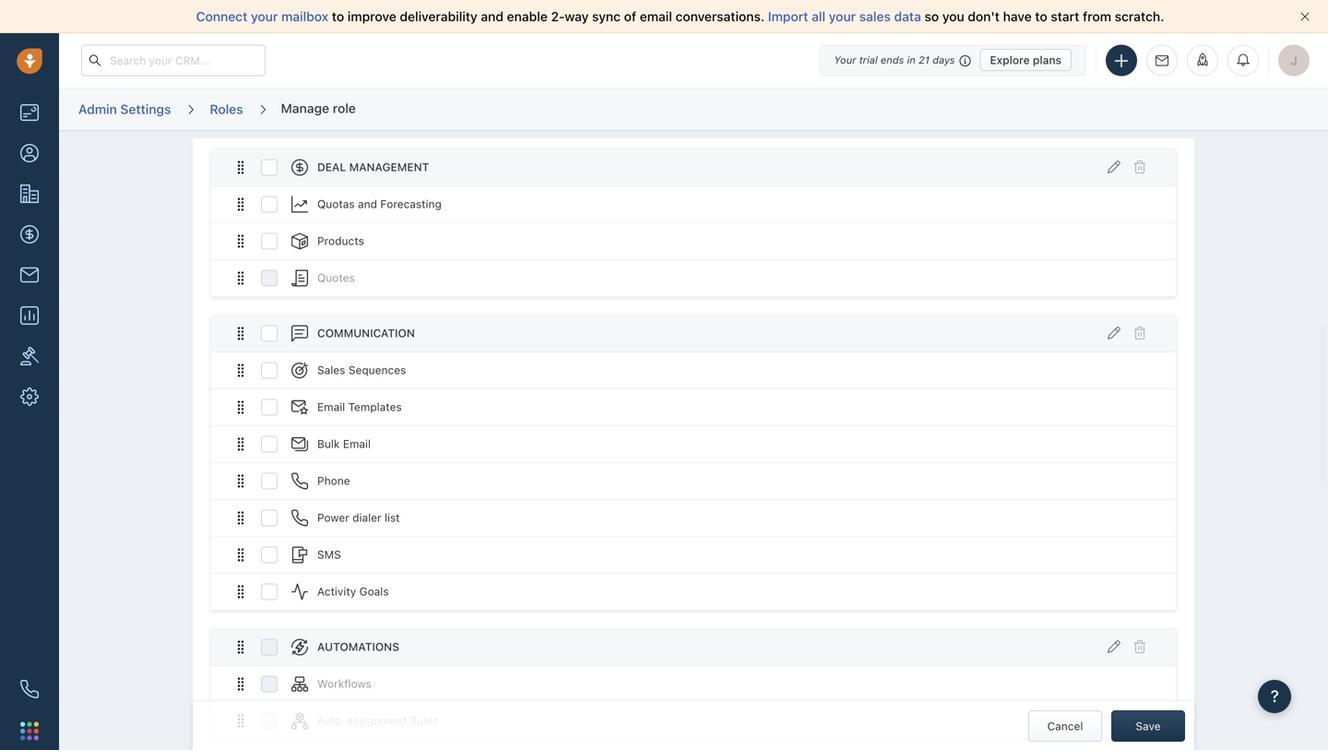 Task type: vqa. For each thing, say whether or not it's contained in the screenshot.
the 'Sales' associated with Sales Manager
no



Task type: locate. For each thing, give the bounding box(es) containing it.
1 horizontal spatial and
[[481, 9, 504, 24]]

1 to from the left
[[332, 9, 344, 24]]

import all your sales data link
[[768, 9, 925, 24]]

way
[[565, 9, 589, 24]]

phone
[[317, 474, 350, 487]]

cancel
[[1048, 720, 1084, 733]]

your right all
[[829, 9, 856, 24]]

settings
[[120, 101, 171, 117]]

email right bulk
[[343, 437, 371, 450]]

deal management
[[317, 161, 429, 174]]

0 vertical spatial and
[[481, 9, 504, 24]]

admin settings
[[78, 101, 171, 117]]

0 horizontal spatial to
[[332, 9, 344, 24]]

dialer
[[353, 511, 382, 524]]

admin
[[78, 101, 117, 117]]

phone element
[[11, 671, 48, 708]]

to
[[332, 9, 344, 24], [1036, 9, 1048, 24]]

sales sequences
[[317, 364, 406, 377]]

sync
[[592, 9, 621, 24]]

auto-assignment rules
[[317, 714, 438, 727]]

and
[[481, 9, 504, 24], [358, 198, 377, 210]]

email templates
[[317, 401, 402, 413]]

role
[[333, 100, 356, 116]]

to left start
[[1036, 9, 1048, 24]]

save button
[[1112, 710, 1186, 742]]

close image
[[1301, 12, 1310, 21]]

1 your from the left
[[251, 9, 278, 24]]

cancel button
[[1029, 710, 1103, 742]]

scratch.
[[1115, 9, 1165, 24]]

freshworks switcher image
[[20, 722, 39, 740]]

you
[[943, 9, 965, 24]]

quotas and forecasting
[[317, 198, 442, 210]]

mailbox
[[281, 9, 329, 24]]

list
[[385, 511, 400, 524]]

and right quotas
[[358, 198, 377, 210]]

power
[[317, 511, 350, 524]]

sales
[[317, 364, 346, 377]]

activity goals
[[317, 585, 389, 598]]

manage role
[[281, 100, 356, 116]]

forecasting
[[380, 198, 442, 210]]

explore plans
[[990, 54, 1062, 66]]

and left the "enable"
[[481, 9, 504, 24]]

from
[[1083, 9, 1112, 24]]

trial
[[860, 54, 878, 66]]

so
[[925, 9, 939, 24]]

data
[[895, 9, 922, 24]]

conversations.
[[676, 9, 765, 24]]

plans
[[1033, 54, 1062, 66]]

1 horizontal spatial your
[[829, 9, 856, 24]]

deal
[[317, 161, 346, 174]]

ends
[[881, 54, 905, 66]]

1 horizontal spatial to
[[1036, 9, 1048, 24]]

bulk email
[[317, 437, 371, 450]]

your left mailbox
[[251, 9, 278, 24]]

rules
[[410, 714, 438, 727]]

email
[[317, 401, 345, 413], [343, 437, 371, 450]]

to right mailbox
[[332, 9, 344, 24]]

bulk
[[317, 437, 340, 450]]

your
[[251, 9, 278, 24], [829, 9, 856, 24]]

2-
[[551, 9, 565, 24]]

0 vertical spatial email
[[317, 401, 345, 413]]

properties image
[[20, 347, 39, 365]]

what's new image
[[1197, 53, 1210, 66]]

sms
[[317, 548, 341, 561]]

in
[[907, 54, 916, 66]]

your
[[834, 54, 857, 66]]

auto-
[[317, 714, 347, 727]]

Search your CRM... text field
[[81, 45, 266, 76]]

0 horizontal spatial your
[[251, 9, 278, 24]]

1 vertical spatial and
[[358, 198, 377, 210]]

phone image
[[20, 680, 39, 698]]

activity
[[317, 585, 356, 598]]

explore
[[990, 54, 1030, 66]]

email down sales
[[317, 401, 345, 413]]

improve
[[348, 9, 397, 24]]

1 vertical spatial email
[[343, 437, 371, 450]]

templates
[[348, 401, 402, 413]]



Task type: describe. For each thing, give the bounding box(es) containing it.
explore plans link
[[980, 49, 1072, 71]]

2 your from the left
[[829, 9, 856, 24]]

2 to from the left
[[1036, 9, 1048, 24]]

import
[[768, 9, 809, 24]]

quotas
[[317, 198, 355, 210]]

email
[[640, 9, 672, 24]]

admin settings link
[[78, 95, 172, 124]]

communication
[[317, 327, 415, 340]]

roles
[[210, 101, 243, 117]]

products
[[317, 234, 364, 247]]

sequences
[[349, 364, 406, 377]]

enable
[[507, 9, 548, 24]]

0 horizontal spatial and
[[358, 198, 377, 210]]

days
[[933, 54, 955, 66]]

connect
[[196, 9, 248, 24]]

start
[[1051, 9, 1080, 24]]

connect your mailbox link
[[196, 9, 332, 24]]

management
[[349, 161, 429, 174]]

assignment
[[347, 714, 407, 727]]

connect your mailbox to improve deliverability and enable 2-way sync of email conversations. import all your sales data so you don't have to start from scratch.
[[196, 9, 1165, 24]]

have
[[1003, 9, 1032, 24]]

of
[[624, 9, 637, 24]]

all
[[812, 9, 826, 24]]

sales
[[860, 9, 891, 24]]

manage
[[281, 100, 329, 116]]

quotes
[[317, 271, 355, 284]]

save
[[1136, 720, 1161, 733]]

21
[[919, 54, 930, 66]]

roles link
[[209, 95, 244, 124]]

don't
[[968, 9, 1000, 24]]

send email image
[[1156, 55, 1169, 67]]

power dialer list
[[317, 511, 400, 524]]

your trial ends in 21 days
[[834, 54, 955, 66]]

goals
[[359, 585, 389, 598]]

automations
[[317, 640, 400, 653]]

workflows
[[317, 677, 372, 690]]

deliverability
[[400, 9, 478, 24]]



